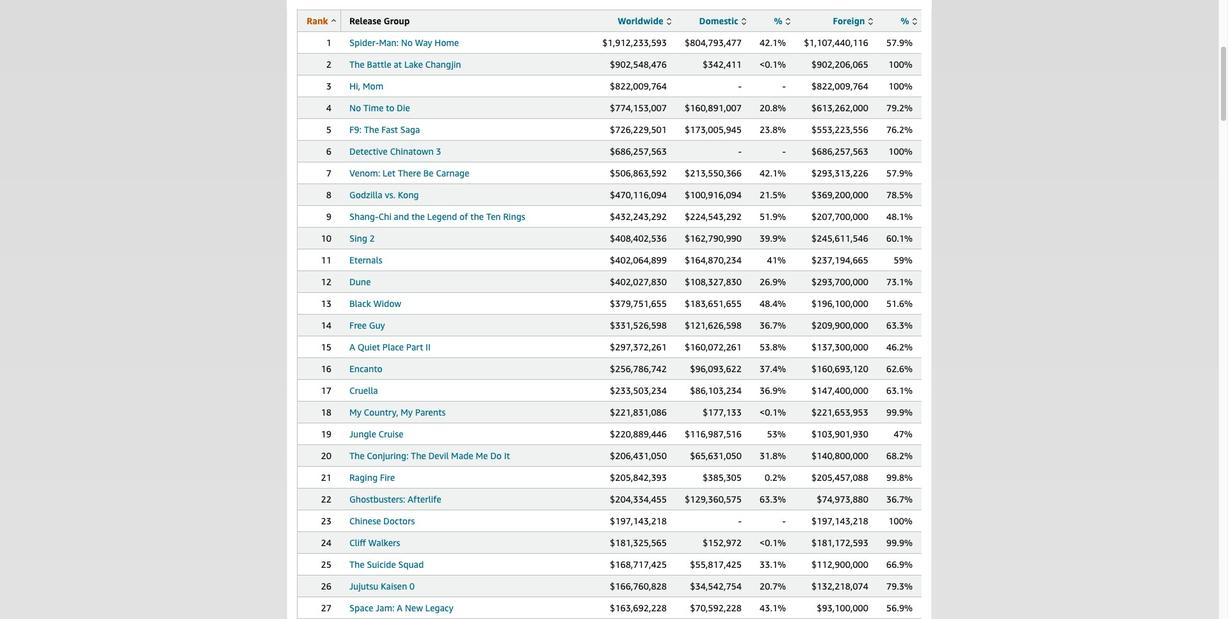 Task type: describe. For each thing, give the bounding box(es) containing it.
1 vertical spatial no
[[349, 102, 361, 113]]

cliff walkers
[[349, 538, 400, 548]]

hi, mom link
[[349, 81, 383, 92]]

59%
[[894, 255, 913, 266]]

76.2%
[[886, 124, 913, 135]]

1 $686,257,563 from the left
[[610, 146, 667, 157]]

2 % link from the left
[[901, 15, 917, 26]]

100% for $197,143,218
[[888, 516, 913, 527]]

home
[[435, 37, 459, 48]]

venom:
[[349, 168, 380, 179]]

guy
[[369, 320, 385, 331]]

21.5%
[[760, 189, 786, 200]]

27
[[321, 603, 332, 614]]

venom: let there be carnage link
[[349, 168, 469, 179]]

godzilla vs. kong link
[[349, 189, 419, 200]]

ghostbusters: afterlife link
[[349, 494, 441, 505]]

100% for $902,206,065
[[888, 59, 913, 70]]

31.8%
[[760, 451, 786, 461]]

0 vertical spatial 63.3%
[[886, 320, 913, 331]]

cruella
[[349, 385, 378, 396]]

$256,786,742
[[610, 364, 667, 374]]

51.9%
[[760, 211, 786, 222]]

46.2%
[[886, 342, 913, 353]]

1 $822,009,764 from the left
[[610, 81, 667, 92]]

24
[[321, 538, 332, 548]]

1 the from the left
[[411, 211, 425, 222]]

- up $152,972 at the bottom of the page
[[738, 516, 742, 527]]

12
[[321, 276, 332, 287]]

$224,543,292
[[685, 211, 742, 222]]

$163,692,228
[[610, 603, 667, 614]]

<0.1% for $342,411
[[760, 59, 786, 70]]

me
[[476, 451, 488, 461]]

$177,133
[[703, 407, 742, 418]]

73.1%
[[886, 276, 913, 287]]

41%
[[767, 255, 786, 266]]

99.8%
[[886, 472, 913, 483]]

99.9% for $181,172,593
[[886, 538, 913, 548]]

21
[[321, 472, 332, 483]]

the left devil
[[411, 451, 426, 461]]

100% for $822,009,764
[[888, 81, 913, 92]]

sing
[[349, 233, 367, 244]]

23
[[321, 516, 332, 527]]

time
[[363, 102, 384, 113]]

2 the from the left
[[470, 211, 484, 222]]

11
[[321, 255, 332, 266]]

$402,027,830
[[610, 276, 667, 287]]

the for battle
[[349, 59, 365, 70]]

no time to die link
[[349, 102, 410, 113]]

2 $686,257,563 from the left
[[811, 146, 868, 157]]

f9:
[[349, 124, 362, 135]]

domestic link
[[699, 15, 746, 26]]

be
[[423, 168, 434, 179]]

9
[[326, 211, 332, 222]]

the conjuring: the devil made me do it
[[349, 451, 510, 461]]

doctors
[[383, 516, 415, 527]]

25
[[321, 559, 332, 570]]

51.6%
[[886, 298, 913, 309]]

parents
[[415, 407, 446, 418]]

space
[[349, 603, 373, 614]]

$93,100,000
[[817, 603, 868, 614]]

$206,431,050
[[610, 451, 667, 461]]

1 horizontal spatial no
[[401, 37, 413, 48]]

ghostbusters: afterlife
[[349, 494, 441, 505]]

78.5%
[[886, 189, 913, 200]]

42.1% for $804,793,477
[[760, 37, 786, 48]]

chinese doctors link
[[349, 516, 415, 527]]

black
[[349, 298, 371, 309]]

$162,790,990
[[685, 233, 742, 244]]

hi,
[[349, 81, 360, 92]]

$164,870,234
[[685, 255, 742, 266]]

space jam: a new legacy
[[349, 603, 453, 614]]

56.9%
[[886, 603, 913, 614]]

ghostbusters:
[[349, 494, 405, 505]]

detective chinatown 3 link
[[349, 146, 441, 157]]

space jam: a new legacy link
[[349, 603, 453, 614]]

raging fire
[[349, 472, 395, 483]]

conjuring:
[[367, 451, 409, 461]]

2 my from the left
[[401, 407, 413, 418]]

widow
[[373, 298, 401, 309]]

the right f9:
[[364, 124, 379, 135]]

spider-
[[349, 37, 379, 48]]

dune
[[349, 276, 371, 287]]

- up "20.8%"
[[782, 81, 786, 92]]

$245,611,546
[[811, 233, 868, 244]]

jungle cruise link
[[349, 429, 403, 440]]

$342,411
[[703, 59, 742, 70]]

19
[[321, 429, 332, 440]]

13
[[321, 298, 332, 309]]

2 $822,009,764 from the left
[[811, 81, 868, 92]]

release
[[349, 15, 381, 26]]

at
[[394, 59, 402, 70]]

man:
[[379, 37, 399, 48]]

$70,592,228
[[690, 603, 742, 614]]

1 horizontal spatial 36.7%
[[886, 494, 913, 505]]

afterlife
[[408, 494, 441, 505]]

the battle at lake changjin
[[349, 59, 461, 70]]

0
[[409, 581, 415, 592]]

mom
[[363, 81, 383, 92]]

sing 2 link
[[349, 233, 375, 244]]

$1,912,233,593
[[602, 37, 667, 48]]

57.9% for $1,107,440,116
[[886, 37, 913, 48]]

$34,542,754
[[690, 581, 742, 592]]

$902,548,476
[[610, 59, 667, 70]]

free guy
[[349, 320, 385, 331]]

$205,457,088
[[811, 472, 868, 483]]

shang-chi and the legend of the ten rings link
[[349, 211, 525, 222]]

cliff
[[349, 538, 366, 548]]

$183,651,655
[[685, 298, 742, 309]]

$147,400,000
[[811, 385, 868, 396]]



Task type: locate. For each thing, give the bounding box(es) containing it.
1 vertical spatial 57.9%
[[886, 168, 913, 179]]

0 vertical spatial 99.9%
[[886, 407, 913, 418]]

47%
[[894, 429, 913, 440]]

detective
[[349, 146, 388, 157]]

$822,009,764 down $902,548,476
[[610, 81, 667, 92]]

no left time
[[349, 102, 361, 113]]

kong
[[398, 189, 419, 200]]

my country, my parents link
[[349, 407, 446, 418]]

1 my from the left
[[349, 407, 362, 418]]

36.7% up 53.8%
[[760, 320, 786, 331]]

dune link
[[349, 276, 371, 287]]

chinese doctors
[[349, 516, 415, 527]]

rank
[[307, 15, 328, 26], [307, 15, 328, 26]]

- down $342,411
[[738, 81, 742, 92]]

$103,901,930
[[811, 429, 868, 440]]

the
[[349, 59, 365, 70], [364, 124, 379, 135], [349, 451, 365, 461], [411, 451, 426, 461], [349, 559, 365, 570]]

1 % from the left
[[774, 15, 782, 26]]

0 horizontal spatial 63.3%
[[760, 494, 786, 505]]

foreign
[[833, 15, 865, 26]]

3 <0.1% from the top
[[760, 538, 786, 548]]

0 horizontal spatial a
[[349, 342, 355, 353]]

1 horizontal spatial 2
[[370, 233, 375, 244]]

<0.1% up "20.8%"
[[760, 59, 786, 70]]

the for conjuring:
[[349, 451, 365, 461]]

57.9% right $1,107,440,116
[[886, 37, 913, 48]]

42.1% right $804,793,477
[[760, 37, 786, 48]]

the right of
[[470, 211, 484, 222]]

$470,116,094
[[610, 189, 667, 200]]

26.9%
[[760, 276, 786, 287]]

1 vertical spatial 36.7%
[[886, 494, 913, 505]]

<0.1% up 33.1%
[[760, 538, 786, 548]]

free
[[349, 320, 367, 331]]

squad
[[398, 559, 424, 570]]

2 42.1% from the top
[[760, 168, 786, 179]]

- down $173,005,945
[[738, 146, 742, 157]]

1
[[326, 37, 332, 48]]

the up hi,
[[349, 59, 365, 70]]

20.8%
[[760, 102, 786, 113]]

% link right domestic "link"
[[774, 15, 790, 26]]

23.8%
[[760, 124, 786, 135]]

3 100% from the top
[[888, 146, 913, 157]]

$96,093,622
[[690, 364, 742, 374]]

2 <0.1% from the top
[[760, 407, 786, 418]]

jujutsu kaisen 0
[[349, 581, 415, 592]]

$160,891,007
[[685, 102, 742, 113]]

encanto
[[349, 364, 382, 374]]

0 vertical spatial 3
[[326, 81, 332, 92]]

$166,760,828
[[610, 581, 667, 592]]

% right the foreign link
[[901, 15, 909, 26]]

2 $197,143,218 from the left
[[811, 516, 868, 527]]

$204,334,455
[[610, 494, 667, 505]]

79.2%
[[886, 102, 913, 113]]

1 horizontal spatial a
[[397, 603, 403, 614]]

no left "way" on the top of page
[[401, 37, 413, 48]]

the down cliff
[[349, 559, 365, 570]]

3 up 'carnage' on the left of page
[[436, 146, 441, 157]]

of
[[459, 211, 468, 222]]

foreign link
[[833, 15, 873, 26]]

42.1% up the 21.5%
[[760, 168, 786, 179]]

$331,526,598
[[610, 320, 667, 331]]

100% for $686,257,563
[[888, 146, 913, 157]]

53%
[[767, 429, 786, 440]]

0 vertical spatial 57.9%
[[886, 37, 913, 48]]

$369,200,000
[[811, 189, 868, 200]]

legacy
[[425, 603, 453, 614]]

0 horizontal spatial %
[[774, 15, 782, 26]]

36.7%
[[760, 320, 786, 331], [886, 494, 913, 505]]

cliff walkers link
[[349, 538, 400, 548]]

8
[[326, 189, 332, 200]]

my left parents
[[401, 407, 413, 418]]

%
[[774, 15, 782, 26], [901, 15, 909, 26]]

spider-man: no way home link
[[349, 37, 459, 48]]

it
[[504, 451, 510, 461]]

ten
[[486, 211, 501, 222]]

0 horizontal spatial my
[[349, 407, 362, 418]]

black widow
[[349, 298, 401, 309]]

$613,262,000
[[811, 102, 868, 113]]

1 horizontal spatial %
[[901, 15, 909, 26]]

2 57.9% from the top
[[886, 168, 913, 179]]

<0.1% for $152,972
[[760, 538, 786, 548]]

$132,218,074
[[811, 581, 868, 592]]

2 % from the left
[[901, 15, 909, 26]]

black widow link
[[349, 298, 401, 309]]

$181,172,593
[[811, 538, 868, 548]]

-
[[738, 81, 742, 92], [782, 81, 786, 92], [738, 146, 742, 157], [782, 146, 786, 157], [738, 516, 742, 527], [782, 516, 786, 527]]

1 horizontal spatial $822,009,764
[[811, 81, 868, 92]]

0.2%
[[765, 472, 786, 483]]

the conjuring: the devil made me do it link
[[349, 451, 510, 461]]

4 100% from the top
[[888, 516, 913, 527]]

$168,717,425
[[610, 559, 667, 570]]

0 horizontal spatial the
[[411, 211, 425, 222]]

$686,257,563 up $293,313,226
[[811, 146, 868, 157]]

99.9% up 66.9%
[[886, 538, 913, 548]]

1 horizontal spatial the
[[470, 211, 484, 222]]

0 vertical spatial 36.7%
[[760, 320, 786, 331]]

36.7% down 99.8%
[[886, 494, 913, 505]]

- down 0.2%
[[782, 516, 786, 527]]

% right domestic "link"
[[774, 15, 782, 26]]

2 down 1
[[326, 59, 332, 70]]

0 vertical spatial 2
[[326, 59, 332, 70]]

1 vertical spatial a
[[397, 603, 403, 614]]

1 57.9% from the top
[[886, 37, 913, 48]]

2 99.9% from the top
[[886, 538, 913, 548]]

1 % link from the left
[[774, 15, 790, 26]]

battle
[[367, 59, 391, 70]]

1 horizontal spatial my
[[401, 407, 413, 418]]

0 horizontal spatial 2
[[326, 59, 332, 70]]

part
[[406, 342, 423, 353]]

% link
[[774, 15, 790, 26], [901, 15, 917, 26]]

$205,842,393
[[610, 472, 667, 483]]

1 horizontal spatial 63.3%
[[886, 320, 913, 331]]

1 42.1% from the top
[[760, 37, 786, 48]]

0 horizontal spatial $197,143,218
[[610, 516, 667, 527]]

42.1%
[[760, 37, 786, 48], [760, 168, 786, 179]]

the down jungle
[[349, 451, 365, 461]]

1 horizontal spatial 3
[[436, 146, 441, 157]]

2 right sing
[[370, 233, 375, 244]]

shang-chi and the legend of the ten rings
[[349, 211, 525, 222]]

1 vertical spatial 63.3%
[[760, 494, 786, 505]]

63.1%
[[886, 385, 913, 396]]

2 vertical spatial <0.1%
[[760, 538, 786, 548]]

3
[[326, 81, 332, 92], [436, 146, 441, 157]]

1 vertical spatial 99.9%
[[886, 538, 913, 548]]

1 vertical spatial 3
[[436, 146, 441, 157]]

chi
[[378, 211, 391, 222]]

1 $197,143,218 from the left
[[610, 516, 667, 527]]

jujutsu
[[349, 581, 378, 592]]

3 up the 4
[[326, 81, 332, 92]]

$822,009,764 down $902,206,065
[[811, 81, 868, 92]]

62.6%
[[886, 364, 913, 374]]

sing 2
[[349, 233, 375, 244]]

0 vertical spatial 42.1%
[[760, 37, 786, 48]]

1 vertical spatial 42.1%
[[760, 168, 786, 179]]

die
[[397, 102, 410, 113]]

$726,229,501
[[610, 124, 667, 135]]

1 horizontal spatial $197,143,218
[[811, 516, 868, 527]]

domestic
[[699, 15, 738, 26]]

jungle
[[349, 429, 376, 440]]

the right and
[[411, 211, 425, 222]]

$686,257,563 down $726,229,501
[[610, 146, 667, 157]]

$181,325,565
[[610, 538, 667, 548]]

encanto link
[[349, 364, 382, 374]]

$379,751,655
[[610, 298, 667, 309]]

0 horizontal spatial 3
[[326, 81, 332, 92]]

0 horizontal spatial % link
[[774, 15, 790, 26]]

0 horizontal spatial $822,009,764
[[610, 81, 667, 92]]

57.9%
[[886, 37, 913, 48], [886, 168, 913, 179]]

2 100% from the top
[[888, 81, 913, 92]]

42.1% for $213,550,366
[[760, 168, 786, 179]]

% link right the foreign link
[[901, 15, 917, 26]]

63.3%
[[886, 320, 913, 331], [760, 494, 786, 505]]

57.9% up 78.5%
[[886, 168, 913, 179]]

10
[[321, 233, 332, 244]]

carnage
[[436, 168, 469, 179]]

$173,005,945
[[685, 124, 742, 135]]

1 horizontal spatial $686,257,563
[[811, 146, 868, 157]]

<0.1% down 36.9%
[[760, 407, 786, 418]]

63.3% down 0.2%
[[760, 494, 786, 505]]

- down 23.8%
[[782, 146, 786, 157]]

15
[[321, 342, 332, 353]]

57.9% for $293,313,226
[[886, 168, 913, 179]]

0 vertical spatial no
[[401, 37, 413, 48]]

48.4%
[[760, 298, 786, 309]]

$197,143,218 down $204,334,455
[[610, 516, 667, 527]]

group
[[384, 15, 410, 26]]

0 horizontal spatial no
[[349, 102, 361, 113]]

godzilla vs. kong
[[349, 189, 419, 200]]

the for suicide
[[349, 559, 365, 570]]

79.3%
[[886, 581, 913, 592]]

hi, mom
[[349, 81, 383, 92]]

a left new
[[397, 603, 403, 614]]

63.3% down 51.6%
[[886, 320, 913, 331]]

99.9% for $221,653,953
[[886, 407, 913, 418]]

changjin
[[425, 59, 461, 70]]

0 vertical spatial a
[[349, 342, 355, 353]]

0 horizontal spatial 36.7%
[[760, 320, 786, 331]]

raging fire link
[[349, 472, 395, 483]]

1 99.9% from the top
[[886, 407, 913, 418]]

$804,793,477
[[685, 37, 742, 48]]

a left quiet
[[349, 342, 355, 353]]

$140,800,000
[[811, 451, 868, 461]]

1 horizontal spatial % link
[[901, 15, 917, 26]]

$197,143,218 up $181,172,593
[[811, 516, 868, 527]]

1 vertical spatial <0.1%
[[760, 407, 786, 418]]

1 vertical spatial 2
[[370, 233, 375, 244]]

$686,257,563
[[610, 146, 667, 157], [811, 146, 868, 157]]

<0.1% for $177,133
[[760, 407, 786, 418]]

1 <0.1% from the top
[[760, 59, 786, 70]]

1 100% from the top
[[888, 59, 913, 70]]

0 horizontal spatial $686,257,563
[[610, 146, 667, 157]]

99.9% down 63.1%
[[886, 407, 913, 418]]

$220,889,446
[[610, 429, 667, 440]]

$1,107,440,116
[[804, 37, 868, 48]]

53.8%
[[760, 342, 786, 353]]

0 vertical spatial <0.1%
[[760, 59, 786, 70]]

68.2%
[[886, 451, 913, 461]]

my up jungle
[[349, 407, 362, 418]]



Task type: vqa. For each thing, say whether or not it's contained in the screenshot.


